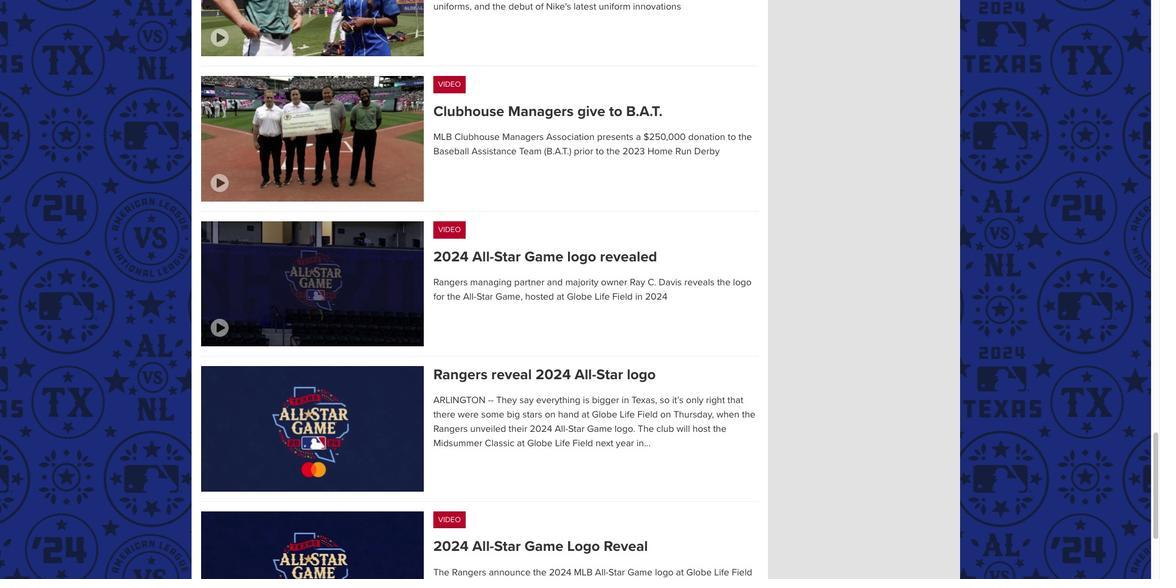 Task type: vqa. For each thing, say whether or not it's contained in the screenshot.
y
no



Task type: describe. For each thing, give the bounding box(es) containing it.
arlington -- they say everything is bigger in texas, so it's only right that there were some big stars on hand at globe life field on thursday, when the rangers unveiled their 2024 all-star game logo. the club will host the midsummer classic at globe life field next year in...
[[434, 395, 756, 450]]

2024 all-star game logo revealed link
[[434, 248, 759, 266]]

majority
[[566, 277, 599, 289]]

the rangers announce the 2024 mlb all-star game logo at globe life field
[[434, 567, 753, 579]]

the down "that"
[[742, 409, 756, 421]]

rangers reveal 2024 all-star logo link
[[434, 367, 759, 384]]

at inside rangers managing partner and majority owner ray c. davis reveals the logo for the all-star game, hosted at globe life field in 2024
[[557, 291, 565, 303]]

clubhouse managers give to b.a.t.
[[434, 103, 663, 120]]

field inside rangers managing partner and majority owner ray c. davis reveals the logo for the all-star game, hosted at globe life field in 2024
[[613, 291, 633, 303]]

the right donation at the right of page
[[739, 131, 752, 143]]

right
[[707, 395, 725, 407]]

is
[[583, 395, 590, 407]]

all- inside arlington -- they say everything is bigger in texas, so it's only right that there were some big stars on hand at globe life field on thursday, when the rangers unveiled their 2024 all-star game logo. the club will host the midsummer classic at globe life field next year in...
[[555, 424, 569, 436]]

association
[[547, 131, 595, 143]]

big
[[507, 409, 520, 421]]

rangers left announce
[[452, 567, 487, 579]]

only
[[686, 395, 704, 407]]

star down "reveal"
[[609, 567, 625, 579]]

hand
[[558, 409, 580, 421]]

give
[[578, 103, 606, 120]]

all- up is on the right bottom
[[575, 367, 597, 384]]

and
[[547, 277, 563, 289]]

2024 inside rangers managing partner and majority owner ray c. davis reveals the logo for the all-star game, hosted at globe life field in 2024
[[646, 291, 668, 303]]

it's
[[673, 395, 684, 407]]

game left logo
[[525, 539, 564, 556]]

classic
[[485, 438, 515, 450]]

0 horizontal spatial to
[[596, 146, 605, 158]]

to inside clubhouse managers give to b.a.t. link
[[609, 103, 623, 120]]

logo.
[[615, 424, 636, 436]]

say
[[520, 395, 534, 407]]

game up and
[[525, 248, 564, 266]]

rangers reveal 2024 all-star logo
[[434, 367, 656, 384]]

the down 2024 all-star game logo reveal
[[533, 567, 547, 579]]

game inside arlington -- they say everything is bigger in texas, so it's only right that there were some big stars on hand at globe life field on thursday, when the rangers unveiled their 2024 all-star game logo. the club will host the midsummer classic at globe life field next year in...
[[588, 424, 613, 436]]

hosted
[[525, 291, 554, 303]]

the right for
[[447, 291, 461, 303]]

video for clubhouse managers give to b.a.t.
[[438, 80, 461, 89]]

year
[[616, 438, 635, 450]]

1 - from the left
[[488, 395, 491, 407]]

star inside rangers managing partner and majority owner ray c. davis reveals the logo for the all-star game, hosted at globe life field in 2024
[[477, 291, 493, 303]]

derby
[[695, 146, 720, 158]]

announce
[[489, 567, 531, 579]]

2023
[[623, 146, 645, 158]]

managing
[[471, 277, 512, 289]]

assistance
[[472, 146, 517, 158]]

partner
[[515, 277, 545, 289]]

rangers managing partner and majority owner ray c. davis reveals the logo for the all-star game, hosted at globe life field in 2024
[[434, 277, 752, 303]]

c.
[[648, 277, 657, 289]]

team
[[519, 146, 542, 158]]

davis
[[659, 277, 682, 289]]

video for 2024 all-star game logo reveal
[[438, 515, 461, 525]]

the down when
[[713, 424, 727, 436]]

logo inside rangers managing partner and majority owner ray c. davis reveals the logo for the all-star game, hosted at globe life field in 2024
[[733, 277, 752, 289]]

1 vertical spatial to
[[728, 131, 737, 143]]

there
[[434, 409, 456, 421]]

thursday,
[[674, 409, 715, 421]]

game down "reveal"
[[628, 567, 653, 579]]

rangers inside arlington -- they say everything is bigger in texas, so it's only right that there were some big stars on hand at globe life field on thursday, when the rangers unveiled their 2024 all-star game logo. the club will host the midsummer classic at globe life field next year in...
[[434, 424, 468, 436]]

0 vertical spatial clubhouse
[[434, 103, 505, 120]]

logo inside 2024 all-star game logo revealed link
[[568, 248, 597, 266]]

game,
[[496, 291, 523, 303]]

clubhouse inside the "mlb clubhouse managers association presents a $250,000 donation to the baseball assistance team (b.a.t.) prior to the 2023 home run derby"
[[455, 131, 500, 143]]

prior
[[574, 146, 594, 158]]

arlington
[[434, 395, 486, 407]]

baseball
[[434, 146, 469, 158]]

$250,000
[[644, 131, 686, 143]]

donation
[[689, 131, 726, 143]]

reveal
[[604, 539, 648, 556]]

were
[[458, 409, 479, 421]]

globe inside rangers managing partner and majority owner ray c. davis reveals the logo for the all-star game, hosted at globe life field in 2024
[[567, 291, 593, 303]]



Task type: locate. For each thing, give the bounding box(es) containing it.
reveals
[[685, 277, 715, 289]]

logo
[[568, 248, 597, 266], [733, 277, 752, 289], [627, 367, 656, 384], [655, 567, 674, 579]]

2 - from the left
[[491, 395, 494, 407]]

field
[[613, 291, 633, 303], [638, 409, 658, 421], [573, 438, 593, 450], [732, 567, 753, 579]]

in
[[636, 291, 643, 303], [622, 395, 630, 407]]

2024 all-star game logo revealed
[[434, 248, 658, 266]]

0 horizontal spatial on
[[545, 409, 556, 421]]

2 on from the left
[[661, 409, 671, 421]]

all- down managing
[[463, 291, 477, 303]]

clubhouse up baseball
[[434, 103, 505, 120]]

all- inside rangers managing partner and majority owner ray c. davis reveals the logo for the all-star game, hosted at globe life field in 2024
[[463, 291, 477, 303]]

0 horizontal spatial in
[[622, 395, 630, 407]]

on
[[545, 409, 556, 421], [661, 409, 671, 421]]

rangers up for
[[434, 277, 468, 289]]

game
[[525, 248, 564, 266], [588, 424, 613, 436], [525, 539, 564, 556], [628, 567, 653, 579]]

unveiled
[[471, 424, 506, 436]]

managers
[[508, 103, 574, 120], [503, 131, 544, 143]]

home
[[648, 146, 673, 158]]

will
[[677, 424, 690, 436]]

their
[[509, 424, 528, 436]]

in...
[[637, 438, 651, 450]]

1 horizontal spatial on
[[661, 409, 671, 421]]

1 vertical spatial video
[[438, 225, 461, 235]]

clubhouse managers give to b.a.t. link
[[434, 103, 759, 121]]

all-
[[473, 248, 494, 266], [463, 291, 477, 303], [575, 367, 597, 384], [555, 424, 569, 436], [473, 539, 494, 556], [595, 567, 609, 579]]

the
[[739, 131, 752, 143], [607, 146, 620, 158], [718, 277, 731, 289], [447, 291, 461, 303], [742, 409, 756, 421], [713, 424, 727, 436], [533, 567, 547, 579]]

in left texas,
[[622, 395, 630, 407]]

all- down "hand"
[[555, 424, 569, 436]]

star up bigger
[[597, 367, 624, 384]]

0 vertical spatial the
[[638, 424, 654, 436]]

clubhouse up assistance
[[455, 131, 500, 143]]

a
[[636, 131, 641, 143]]

logo inside rangers reveal 2024 all-star logo link
[[627, 367, 656, 384]]

all- up announce
[[473, 539, 494, 556]]

1 vertical spatial managers
[[503, 131, 544, 143]]

1 on from the left
[[545, 409, 556, 421]]

0 horizontal spatial the
[[434, 567, 450, 579]]

bigger
[[592, 395, 620, 407]]

stars
[[523, 409, 543, 421]]

1 horizontal spatial mlb
[[574, 567, 593, 579]]

globe
[[567, 291, 593, 303], [592, 409, 618, 421], [528, 438, 553, 450], [687, 567, 712, 579]]

star down managing
[[477, 291, 493, 303]]

in inside rangers managing partner and majority owner ray c. davis reveals the logo for the all-star game, hosted at globe life field in 2024
[[636, 291, 643, 303]]

run
[[676, 146, 692, 158]]

0 vertical spatial video
[[438, 80, 461, 89]]

game up next at right bottom
[[588, 424, 613, 436]]

2024 all-star game logo reveal link
[[434, 539, 759, 556]]

life inside rangers managing partner and majority owner ray c. davis reveals the logo for the all-star game, hosted at globe life field in 2024
[[595, 291, 610, 303]]

2 vertical spatial video
[[438, 515, 461, 525]]

club
[[657, 424, 675, 436]]

all- up managing
[[473, 248, 494, 266]]

reveal
[[492, 367, 532, 384]]

logo
[[568, 539, 600, 556]]

rangers
[[434, 277, 468, 289], [434, 367, 488, 384], [434, 424, 468, 436], [452, 567, 487, 579]]

when
[[717, 409, 740, 421]]

(b.a.t.)
[[544, 146, 572, 158]]

owner
[[601, 277, 628, 289]]

0 vertical spatial managers
[[508, 103, 574, 120]]

managers inside the "mlb clubhouse managers association presents a $250,000 donation to the baseball assistance team (b.a.t.) prior to the 2023 home run derby"
[[503, 131, 544, 143]]

mlb clubhouse managers association presents a $250,000 donation to the baseball assistance team (b.a.t.) prior to the 2023 home run derby
[[434, 131, 752, 158]]

2 vertical spatial to
[[596, 146, 605, 158]]

2 horizontal spatial to
[[728, 131, 737, 143]]

the right reveals
[[718, 277, 731, 289]]

to
[[609, 103, 623, 120], [728, 131, 737, 143], [596, 146, 605, 158]]

the down presents
[[607, 146, 620, 158]]

3 video from the top
[[438, 515, 461, 525]]

texas,
[[632, 395, 658, 407]]

star down "hand"
[[569, 424, 585, 436]]

rangers down 'there'
[[434, 424, 468, 436]]

ray
[[630, 277, 646, 289]]

managers up team
[[503, 131, 544, 143]]

2 video from the top
[[438, 225, 461, 235]]

1 vertical spatial the
[[434, 567, 450, 579]]

in inside arlington -- they say everything is bigger in texas, so it's only right that there were some big stars on hand at globe life field on thursday, when the rangers unveiled their 2024 all-star game logo. the club will host the midsummer classic at globe life field next year in...
[[622, 395, 630, 407]]

on down everything
[[545, 409, 556, 421]]

rangers up arlington
[[434, 367, 488, 384]]

0 vertical spatial to
[[609, 103, 623, 120]]

everything
[[536, 395, 581, 407]]

to right give
[[609, 103, 623, 120]]

star
[[494, 248, 521, 266], [477, 291, 493, 303], [597, 367, 624, 384], [569, 424, 585, 436], [494, 539, 521, 556], [609, 567, 625, 579]]

2024
[[434, 248, 469, 266], [646, 291, 668, 303], [536, 367, 571, 384], [530, 424, 553, 436], [434, 539, 469, 556], [549, 567, 572, 579]]

for
[[434, 291, 445, 303]]

on up club
[[661, 409, 671, 421]]

- left they
[[491, 395, 494, 407]]

in down ray
[[636, 291, 643, 303]]

life
[[595, 291, 610, 303], [620, 409, 635, 421], [555, 438, 571, 450], [715, 567, 730, 579]]

1 video from the top
[[438, 80, 461, 89]]

1 vertical spatial in
[[622, 395, 630, 407]]

midsummer
[[434, 438, 483, 450]]

1 horizontal spatial to
[[609, 103, 623, 120]]

at
[[557, 291, 565, 303], [582, 409, 590, 421], [517, 438, 525, 450], [676, 567, 684, 579]]

mlb up baseball
[[434, 131, 452, 143]]

star up announce
[[494, 539, 521, 556]]

rangers inside rangers managing partner and majority owner ray c. davis reveals the logo for the all-star game, hosted at globe life field in 2024
[[434, 277, 468, 289]]

video
[[438, 80, 461, 89], [438, 225, 461, 235], [438, 515, 461, 525]]

clubhouse
[[434, 103, 505, 120], [455, 131, 500, 143]]

host
[[693, 424, 711, 436]]

to right donation at the right of page
[[728, 131, 737, 143]]

all- down 2024 all-star game logo reveal link
[[595, 567, 609, 579]]

star up managing
[[494, 248, 521, 266]]

star inside arlington -- they say everything is bigger in texas, so it's only right that there were some big stars on hand at globe life field on thursday, when the rangers unveiled their 2024 all-star game logo. the club will host the midsummer classic at globe life field next year in...
[[569, 424, 585, 436]]

that
[[728, 395, 744, 407]]

mlb
[[434, 131, 452, 143], [574, 567, 593, 579]]

the inside arlington -- they say everything is bigger in texas, so it's only right that there were some big stars on hand at globe life field on thursday, when the rangers unveiled their 2024 all-star game logo. the club will host the midsummer classic at globe life field next year in...
[[638, 424, 654, 436]]

they
[[496, 395, 517, 407]]

video for 2024 all-star game logo revealed
[[438, 225, 461, 235]]

mlb down logo
[[574, 567, 593, 579]]

presents
[[597, 131, 634, 143]]

some
[[482, 409, 505, 421]]

0 vertical spatial in
[[636, 291, 643, 303]]

1 horizontal spatial in
[[636, 291, 643, 303]]

- up some
[[488, 395, 491, 407]]

2024 all-star game logo reveal
[[434, 539, 648, 556]]

1 horizontal spatial the
[[638, 424, 654, 436]]

1 vertical spatial clubhouse
[[455, 131, 500, 143]]

-
[[488, 395, 491, 407], [491, 395, 494, 407]]

next
[[596, 438, 614, 450]]

revealed
[[600, 248, 658, 266]]

0 vertical spatial mlb
[[434, 131, 452, 143]]

mlb inside the "mlb clubhouse managers association presents a $250,000 donation to the baseball assistance team (b.a.t.) prior to the 2023 home run derby"
[[434, 131, 452, 143]]

managers up association
[[508, 103, 574, 120]]

2024 inside arlington -- they say everything is bigger in texas, so it's only right that there were some big stars on hand at globe life field on thursday, when the rangers unveiled their 2024 all-star game logo. the club will host the midsummer classic at globe life field next year in...
[[530, 424, 553, 436]]

so
[[660, 395, 670, 407]]

0 horizontal spatial mlb
[[434, 131, 452, 143]]

to right prior
[[596, 146, 605, 158]]

the
[[638, 424, 654, 436], [434, 567, 450, 579]]

b.a.t.
[[626, 103, 663, 120]]

1 vertical spatial mlb
[[574, 567, 593, 579]]



